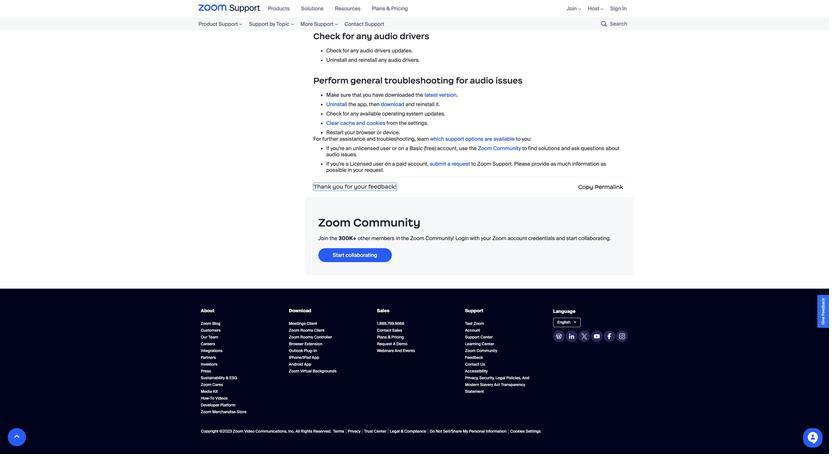 Task type: locate. For each thing, give the bounding box(es) containing it.
0 horizontal spatial as
[[406, 6, 411, 13]]

check inside check for any audio drivers updates. uninstall and reinstall any audio drivers.
[[327, 47, 342, 54]]

1 horizontal spatial app
[[312, 355, 319, 361]]

contact
[[345, 21, 364, 27], [377, 328, 392, 333], [465, 362, 480, 367]]

and up general
[[348, 57, 358, 63]]

sign in link
[[611, 5, 627, 12]]

to inside make sure that you have downloaded the latest version . uninstall the app, then download and reinstall it. check for any available operating system updates. clear cache and cookies from the settings. restart your browser or device. for further assistance and troubleshooting, learn which support options are available to you:
[[516, 136, 521, 142]]

1 horizontal spatial legal
[[496, 376, 506, 381]]

0 horizontal spatial reinstall
[[359, 57, 377, 63]]

contact inside 1.888.799.9666 contact sales plans & pricing request a demo webinars and events
[[377, 328, 392, 333]]

contact down ensure
[[345, 21, 364, 27]]

app
[[312, 355, 319, 361], [304, 362, 312, 367]]

user right "licensed"
[[373, 161, 384, 168]]

uninstall link
[[327, 101, 347, 108]]

reinstall up general
[[359, 57, 377, 63]]

0 vertical spatial join
[[567, 5, 577, 12]]

0 horizontal spatial account,
[[408, 161, 429, 168]]

2 vertical spatial contact
[[465, 362, 480, 367]]

trust center
[[364, 429, 387, 435]]

cares
[[212, 383, 223, 388]]

1 vertical spatial rooms
[[301, 335, 313, 340]]

rooms up zoom rooms controller link
[[301, 328, 313, 333]]

0 vertical spatial updates.
[[392, 47, 413, 54]]

user
[[381, 145, 391, 152], [373, 161, 384, 168]]

2 horizontal spatial contact
[[465, 362, 480, 367]]

1 horizontal spatial updates.
[[425, 111, 446, 117]]

on left paid on the top left of the page
[[385, 161, 391, 168]]

from left accessing
[[501, 6, 512, 13]]

audio down "further"
[[327, 151, 340, 158]]

media
[[201, 390, 212, 395]]

as right such
[[406, 6, 411, 13]]

app down plug-
[[312, 355, 319, 361]]

1 horizontal spatial sales
[[393, 328, 402, 333]]

an
[[346, 145, 352, 152]]

0 vertical spatial available
[[360, 111, 381, 117]]

in right possible
[[348, 167, 352, 174]]

on down troubleshooting, learn
[[398, 145, 404, 152]]

& up is
[[387, 5, 390, 12]]

contact inside contact support 'link'
[[345, 21, 364, 27]]

submit
[[430, 161, 447, 168]]

have
[[373, 92, 384, 98]]

drivers inside check for any audio drivers updates. uninstall and reinstall any audio drivers.
[[375, 47, 391, 54]]

as left much
[[551, 161, 557, 168]]

zoom up customers link at bottom
[[201, 321, 212, 327]]

0 horizontal spatial you
[[333, 183, 344, 190]]

1 vertical spatial or
[[392, 145, 397, 152]]

security,
[[480, 376, 495, 381]]

2 uninstall from the top
[[327, 101, 347, 108]]

then
[[369, 101, 380, 108]]

& inside 1.888.799.9666 contact sales plans & pricing request a demo webinars and events
[[388, 335, 391, 340]]

you inside make sure that you have downloaded the latest version . uninstall the app, then download and reinstall it. check for any available operating system updates. clear cache and cookies from the settings. restart your browser or device. for further assistance and troubleshooting, learn which support options are available to you:
[[363, 92, 371, 98]]

1 vertical spatial from
[[387, 120, 398, 127]]

a left paid on the top left of the page
[[392, 161, 395, 168]]

0 horizontal spatial join
[[318, 235, 329, 242]]

1 horizontal spatial available
[[494, 136, 515, 142]]

and left ask
[[562, 145, 571, 152]]

may
[[440, 6, 450, 13]]

pricing up demo
[[392, 335, 404, 340]]

products link
[[268, 5, 295, 12]]

slavery
[[480, 383, 493, 388]]

latest version link
[[425, 92, 457, 98]]

0 vertical spatial plans & pricing link
[[372, 5, 413, 12]]

blog
[[212, 321, 221, 327]]

1 if from the top
[[327, 145, 330, 152]]

english
[[558, 320, 571, 325]]

1 horizontal spatial antivirus
[[589, 6, 609, 13]]

0 vertical spatial drivers
[[400, 31, 430, 41]]

support down account
[[465, 335, 480, 340]]

zoom community link down learning center link
[[465, 349, 498, 354]]

uninstall up perform
[[327, 57, 347, 63]]

you right thank
[[333, 183, 344, 190]]

0 vertical spatial if
[[327, 145, 330, 152]]

iphone/ipad app link
[[289, 355, 319, 361]]

user down device.
[[381, 145, 391, 152]]

1 vertical spatial community
[[354, 216, 421, 230]]

1 vertical spatial contact
[[377, 328, 392, 333]]

1 horizontal spatial on
[[398, 145, 404, 152]]

perform
[[314, 75, 349, 86]]

footer
[[194, 302, 635, 442]]

as for provide
[[551, 161, 557, 168]]

developer platform link
[[201, 403, 236, 408]]

reinstall inside check for any audio drivers updates. uninstall and reinstall any audio drivers.
[[359, 57, 377, 63]]

if for if you're an unlicensed user or on a basic (free) account, use the zoom community
[[327, 145, 330, 152]]

1 uninstall from the top
[[327, 57, 347, 63]]

or down "cookies"
[[377, 129, 382, 136]]

community inside test zoom account support center learning center zoom community feedback contact us accessibility privacy, security, legal policies, and modern slavery act transparency statement
[[477, 349, 498, 354]]

start collaborating link
[[318, 249, 392, 263]]

the right the members
[[402, 235, 409, 242]]

plans & pricing
[[372, 5, 408, 12]]

do not sell/share my personal information link
[[428, 429, 509, 435]]

2 pricing from the top
[[392, 335, 404, 340]]

and down demo
[[395, 349, 402, 354]]

uninstall down make
[[327, 101, 347, 108]]

0 vertical spatial uninstall
[[327, 57, 347, 63]]

available down then on the top left of page
[[360, 111, 381, 117]]

center down support center link
[[482, 342, 494, 347]]

app up the virtual
[[304, 362, 312, 367]]

check for check for any audio drivers
[[314, 31, 340, 41]]

how-
[[201, 396, 210, 402]]

make
[[327, 92, 340, 98]]

contact inside test zoom account support center learning center zoom community feedback contact us accessibility privacy, security, legal policies, and modern slavery act transparency statement
[[465, 362, 480, 367]]

0 vertical spatial pricing
[[391, 5, 408, 12]]

updates. inside make sure that you have downloaded the latest version . uninstall the app, then download and reinstall it. check for any available operating system updates. clear cache and cookies from the settings. restart your browser or device. for further assistance and troubleshooting, learn which support options are available to you:
[[425, 111, 446, 117]]

support down zoom support image
[[219, 21, 238, 27]]

your inside the 'to zoom support. please provide as much information as possible in your request.'
[[353, 167, 364, 174]]

your right the with
[[481, 235, 491, 242]]

1 horizontal spatial drivers
[[400, 31, 430, 41]]

0 vertical spatial app
[[312, 355, 319, 361]]

collaborating.
[[579, 235, 611, 242]]

the
[[416, 92, 424, 98], [349, 101, 356, 108], [399, 120, 407, 127], [469, 145, 477, 152], [330, 235, 338, 242], [402, 235, 409, 242]]

a up webinars and events link
[[393, 342, 396, 347]]

zoom community link
[[478, 145, 521, 152], [465, 349, 498, 354]]

antivirus up search image
[[589, 6, 609, 13]]

1 horizontal spatial account,
[[438, 145, 458, 152]]

zoom down the developer
[[201, 410, 212, 415]]

you're for an
[[331, 145, 345, 152]]

you right that
[[363, 92, 371, 98]]

& inside zoom blog customers our team careers integrations partners investors press sustainability & esg zoom cares media kit how-to videos developer platform zoom merchandise store
[[226, 376, 229, 381]]

support down software
[[314, 21, 334, 27]]

2 if from the top
[[327, 161, 330, 168]]

2 vertical spatial check
[[327, 111, 342, 117]]

you're left an
[[331, 145, 345, 152]]

1 vertical spatial plans & pricing link
[[377, 335, 404, 340]]

zoom down meetings
[[289, 328, 300, 333]]

search image
[[601, 21, 607, 27]]

rooms
[[301, 328, 313, 333], [301, 335, 313, 340]]

rooms down zoom rooms client link
[[301, 335, 313, 340]]

press
[[201, 369, 211, 374]]

1 vertical spatial join
[[318, 235, 329, 242]]

sustainability & esg link
[[201, 376, 237, 381]]

join right the mic, on the top right of the page
[[567, 5, 577, 12]]

for up cache
[[343, 111, 349, 117]]

for inside check for any audio drivers updates. uninstall and reinstall any audio drivers.
[[343, 47, 349, 54]]

zoom virtual backgrounds link
[[289, 369, 337, 374]]

and inside test zoom account support center learning center zoom community feedback contact us accessibility privacy, security, legal policies, and modern slavery act transparency statement
[[523, 376, 530, 381]]

drivers down check for any audio drivers
[[375, 47, 391, 54]]

1 vertical spatial user
[[373, 161, 384, 168]]

demo
[[397, 342, 408, 347]]

in inside the 'to zoom support. please provide as much information as possible in your request.'
[[348, 167, 352, 174]]

system
[[406, 111, 424, 117]]

if up thank
[[327, 161, 330, 168]]

1 vertical spatial plans
[[377, 335, 387, 340]]

support inside support by topic link
[[249, 21, 269, 27]]

0 horizontal spatial or
[[377, 129, 382, 136]]

support center link
[[465, 335, 493, 340]]

0 horizontal spatial drivers
[[375, 47, 391, 54]]

a down the issues. at the left top of the page
[[346, 161, 349, 168]]

any up clear cache and cookies link
[[351, 111, 359, 117]]

drivers down access
[[400, 31, 430, 41]]

user for unlicensed
[[381, 145, 391, 152]]

if you're an unlicensed user or on a basic (free) account, use the zoom community
[[327, 145, 521, 152]]

transparency
[[501, 383, 526, 388]]

iphone/ipad
[[289, 355, 311, 361]]

0 vertical spatial rooms
[[301, 328, 313, 333]]

join left 300k+
[[318, 235, 329, 242]]

host
[[588, 5, 600, 12]]

1 vertical spatial check
[[327, 47, 342, 54]]

community up support.
[[494, 145, 521, 152]]

legal & compliance link
[[388, 429, 428, 435]]

virtual
[[301, 369, 312, 374]]

client up zoom rooms client link
[[307, 321, 317, 327]]

zoom cares link
[[201, 383, 223, 388]]

1 vertical spatial on
[[385, 161, 391, 168]]

0 vertical spatial on
[[398, 145, 404, 152]]

policies,
[[507, 376, 522, 381]]

reinstall down latest
[[416, 101, 435, 108]]

1 vertical spatial reinstall
[[416, 101, 435, 108]]

0 horizontal spatial antivirus
[[349, 6, 369, 13]]

1 vertical spatial uninstall
[[327, 101, 347, 108]]

support inside contact support 'link'
[[365, 21, 384, 27]]

check for any audio drivers updates. uninstall and reinstall any audio drivers.
[[327, 47, 420, 63]]

0 vertical spatial reinstall
[[359, 57, 377, 63]]

1 vertical spatial you're
[[331, 161, 345, 168]]

webinars and events link
[[377, 349, 415, 354]]

check
[[314, 31, 340, 41], [327, 47, 342, 54], [327, 111, 342, 117]]

product support link
[[199, 20, 246, 28]]

test
[[465, 321, 473, 327]]

0 horizontal spatial contact
[[345, 21, 364, 27]]

request.
[[365, 167, 384, 174]]

access
[[418, 12, 435, 19]]

host link
[[588, 5, 604, 12]]

your inside make sure that you have downloaded the latest version . uninstall the app, then download and reinstall it. check for any available operating system updates. clear cache and cookies from the settings. restart your browser or device. for further assistance and troubleshooting, learn which support options are available to you:
[[345, 129, 355, 136]]

updates. down it.
[[425, 111, 446, 117]]

menu bar
[[265, 0, 416, 18], [557, 0, 631, 18], [199, 18, 407, 30]]

.
[[457, 92, 458, 98]]

support up check for any audio drivers
[[365, 21, 384, 27]]

uninstall inside make sure that you have downloaded the latest version . uninstall the app, then download and reinstall it. check for any available operating system updates. clear cache and cookies from the settings. restart your browser or device. for further assistance and troubleshooting, learn which support options are available to you:
[[327, 101, 347, 108]]

1 vertical spatial app
[[304, 362, 312, 367]]

1 vertical spatial pricing
[[392, 335, 404, 340]]

audio inside to find solutions and ask questions about audio issues.
[[327, 151, 340, 158]]

for up the .
[[456, 75, 468, 86]]

downloaded
[[385, 92, 415, 98]]

0 vertical spatial or
[[377, 129, 382, 136]]

1 vertical spatial sales
[[393, 328, 402, 333]]

check up perform
[[327, 47, 342, 54]]

developer
[[201, 403, 219, 408]]

legal up 'act'
[[496, 376, 506, 381]]

0 vertical spatial from
[[501, 6, 512, 13]]

0 vertical spatial check
[[314, 31, 340, 41]]

1 vertical spatial you
[[333, 183, 344, 190]]

0 vertical spatial you
[[363, 92, 371, 98]]

how-to videos link
[[201, 396, 228, 402]]

sign
[[611, 5, 621, 12]]

copy
[[579, 184, 594, 191]]

updates. up drivers.
[[392, 47, 413, 54]]

product
[[199, 21, 218, 27]]

1 horizontal spatial join
[[567, 5, 577, 12]]

software,
[[370, 6, 392, 13]]

1 horizontal spatial from
[[501, 6, 512, 13]]

investors link
[[201, 362, 217, 367]]

0 vertical spatial contact
[[345, 21, 364, 27]]

as for such
[[406, 6, 411, 13]]

join for join the 300k+ other members in the zoom community! login with your zoom account credentials and start collaborating.
[[318, 235, 329, 242]]

drivers.
[[403, 57, 420, 63]]

reinstall
[[359, 57, 377, 63], [416, 101, 435, 108]]

other
[[358, 235, 371, 242]]

0 horizontal spatial sales
[[377, 308, 390, 314]]

sales
[[377, 308, 390, 314], [393, 328, 402, 333]]

1 you're from the top
[[331, 145, 345, 152]]

updates. inside check for any audio drivers updates. uninstall and reinstall any audio drivers.
[[392, 47, 413, 54]]

information
[[486, 429, 507, 435]]

plans
[[372, 5, 385, 12], [377, 335, 387, 340]]

0 vertical spatial you're
[[331, 145, 345, 152]]

from up device.
[[387, 120, 398, 127]]

to inside the 'to zoom support. please provide as much information as possible in your request.'
[[472, 161, 476, 168]]

1 vertical spatial updates.
[[425, 111, 446, 117]]

2 antivirus from the left
[[589, 6, 609, 13]]

and left start at bottom
[[557, 235, 566, 242]]

to left access
[[412, 12, 417, 19]]

1 vertical spatial drivers
[[375, 47, 391, 54]]

zoom
[[372, 12, 386, 19], [478, 145, 492, 152], [478, 161, 492, 168], [318, 216, 351, 230], [410, 235, 425, 242], [493, 235, 507, 242], [201, 321, 212, 327], [474, 321, 484, 327], [289, 328, 300, 333], [289, 335, 300, 340], [465, 349, 476, 354], [289, 369, 300, 374], [201, 383, 212, 388], [201, 410, 212, 415], [233, 429, 244, 435]]

and right 'policies,'
[[523, 376, 530, 381]]

provide
[[532, 161, 550, 168]]

2 vertical spatial community
[[477, 349, 498, 354]]

1 pricing from the top
[[391, 5, 408, 12]]

to left find
[[523, 145, 527, 152]]

zoom rooms client link
[[289, 328, 325, 333]]

1 antivirus from the left
[[349, 6, 369, 13]]

0 vertical spatial legal
[[496, 376, 506, 381]]

all
[[296, 429, 300, 435]]

for down possible
[[345, 183, 353, 190]]

0 vertical spatial sales
[[377, 308, 390, 314]]

pricing inside 1.888.799.9666 contact sales plans & pricing request a demo webinars and events
[[392, 335, 404, 340]]

if down "further"
[[327, 145, 330, 152]]

zoom left is
[[372, 12, 386, 19]]

settings
[[526, 429, 541, 435]]

kit
[[213, 390, 218, 395]]

support inside product support "link"
[[219, 21, 238, 27]]

and inside to find solutions and ask questions about audio issues.
[[562, 145, 571, 152]]

0 vertical spatial plans
[[372, 5, 385, 12]]

0 horizontal spatial from
[[387, 120, 398, 127]]

pricing
[[391, 5, 408, 12], [392, 335, 404, 340]]

zoom up browser
[[289, 335, 300, 340]]

1 horizontal spatial reinstall
[[416, 101, 435, 108]]

footer containing about
[[194, 302, 635, 442]]

account, down support on the right top of page
[[438, 145, 458, 152]]

support by topic link
[[246, 20, 297, 28]]

join the 300k+ other members in the zoom community! login with your zoom account credentials and start collaborating.
[[318, 235, 611, 242]]

1 horizontal spatial as
[[551, 161, 557, 168]]

to up the developer
[[210, 396, 215, 402]]

1 vertical spatial if
[[327, 161, 330, 168]]

to inside to find solutions and ask questions about audio issues.
[[523, 145, 527, 152]]

, may prevent applications from accessing your mic, check your antivirus software to ensure zoom is allowed to access your mic.
[[327, 6, 609, 19]]

that
[[352, 92, 362, 98]]

legal right trust center link
[[390, 429, 400, 435]]

plans & pricing link
[[372, 5, 413, 12], [377, 335, 404, 340]]

as right information
[[601, 161, 607, 168]]

0 vertical spatial account,
[[438, 145, 458, 152]]

2 you're from the top
[[331, 161, 345, 168]]

0 vertical spatial user
[[381, 145, 391, 152]]

zoom community link down are
[[478, 145, 521, 152]]

community down learning center link
[[477, 349, 498, 354]]

sales down 1.888.799.9666 link
[[393, 328, 402, 333]]

you're down the issues. at the left top of the page
[[331, 161, 345, 168]]

0 horizontal spatial updates.
[[392, 47, 413, 54]]

0 horizontal spatial legal
[[390, 429, 400, 435]]

to left you: at the top
[[516, 136, 521, 142]]

1 horizontal spatial you
[[363, 92, 371, 98]]

1 horizontal spatial contact
[[377, 328, 392, 333]]

learning
[[465, 342, 481, 347]]

and inside 1.888.799.9666 contact sales plans & pricing request a demo webinars and events
[[395, 349, 402, 354]]

applications
[[471, 6, 500, 13]]

0 horizontal spatial on
[[385, 161, 391, 168]]

check down more support link
[[314, 31, 340, 41]]

solutions link
[[301, 5, 329, 12]]

prevent
[[451, 6, 469, 13]]



Task type: vqa. For each thing, say whether or not it's contained in the screenshot.
middle 'Board'
no



Task type: describe. For each thing, give the bounding box(es) containing it.
find
[[529, 145, 537, 152]]

plans inside 1.888.799.9666 contact sales plans & pricing request a demo webinars and events
[[377, 335, 387, 340]]

0 vertical spatial center
[[481, 335, 493, 340]]

issues
[[496, 75, 523, 86]]

(free)
[[424, 145, 436, 152]]

solutions
[[539, 145, 560, 152]]

trust
[[364, 429, 373, 435]]

zoom inside the 'to zoom support. please provide as much information as possible in your request.'
[[478, 161, 492, 168]]

outlook
[[289, 349, 303, 354]]

information
[[573, 161, 600, 168]]

which
[[430, 136, 444, 142]]

to inside zoom blog customers our team careers integrations partners investors press sustainability & esg zoom cares media kit how-to videos developer platform zoom merchandise store
[[210, 396, 215, 402]]

join for join
[[567, 5, 577, 12]]

1.888.799.9666 link
[[377, 321, 405, 327]]

your left the mic, on the top right of the page
[[539, 6, 549, 13]]

modern
[[465, 383, 479, 388]]

support up test zoom link
[[465, 308, 484, 314]]

search image
[[601, 21, 607, 27]]

for inside make sure that you have downloaded the latest version . uninstall the app, then download and reinstall it. check for any available operating system updates. clear cache and cookies from the settings. restart your browser or device. for further assistance and troubleshooting, learn which support options are available to you:
[[343, 111, 349, 117]]

zoom inside , may prevent applications from accessing your mic, check your antivirus software to ensure zoom is allowed to access your mic.
[[372, 12, 386, 19]]

sustainability
[[201, 376, 225, 381]]

1 rooms from the top
[[301, 328, 313, 333]]

in inside meetings client zoom rooms client zoom rooms controller browser extension outlook plug-in iphone/ipad app android app zoom virtual backgrounds
[[314, 349, 317, 354]]

media kit link
[[201, 390, 218, 395]]

team
[[208, 335, 218, 340]]

version
[[439, 92, 457, 98]]

audio left "issues"
[[470, 75, 494, 86]]

start
[[333, 252, 345, 259]]

to down resources link
[[348, 12, 353, 19]]

a left basic
[[406, 145, 409, 152]]

user for licensed
[[373, 161, 384, 168]]

1 vertical spatial legal
[[390, 429, 400, 435]]

search button
[[592, 18, 631, 30]]

zoom support image
[[199, 5, 260, 13]]

as some antivirus software, such as
[[327, 6, 412, 13]]

copy permalink
[[579, 184, 624, 191]]

plug-
[[304, 349, 314, 354]]

zoom down are
[[478, 145, 492, 152]]

my
[[463, 429, 468, 435]]

the down operating
[[399, 120, 407, 127]]

support link
[[465, 308, 484, 314]]

1 vertical spatial zoom community link
[[465, 349, 498, 354]]

copy permalink button
[[577, 180, 625, 194]]

1 horizontal spatial or
[[392, 145, 397, 152]]

for
[[314, 136, 321, 142]]

1.888.799.9666
[[377, 321, 405, 327]]

more support link
[[297, 20, 341, 28]]

english button
[[554, 318, 581, 327]]

0 vertical spatial client
[[307, 321, 317, 327]]

audio down is
[[374, 31, 398, 41]]

ask
[[572, 145, 580, 152]]

your down request.
[[354, 183, 367, 190]]

any inside make sure that you have downloaded the latest version . uninstall the app, then download and reinstall it. check for any available operating system updates. clear cache and cookies from the settings. restart your browser or device. for further assistance and troubleshooting, learn which support options are available to you:
[[351, 111, 359, 117]]

software
[[327, 12, 347, 19]]

support
[[446, 136, 464, 142]]

any down contact support
[[356, 31, 372, 41]]

customers
[[201, 328, 221, 333]]

with
[[470, 235, 480, 242]]

1 vertical spatial available
[[494, 136, 515, 142]]

terms link
[[332, 429, 346, 435]]

audio down check for any audio drivers
[[360, 47, 373, 54]]

rights
[[301, 429, 313, 435]]

zoom left account
[[493, 235, 507, 242]]

1 vertical spatial center
[[482, 342, 494, 347]]

download link
[[381, 101, 405, 108]]

community!
[[426, 235, 455, 242]]

support inside more support link
[[314, 21, 334, 27]]

reinstall inside make sure that you have downloaded the latest version . uninstall the app, then download and reinstall it. check for any available operating system updates. clear cache and cookies from the settings. restart your browser or device. for further assistance and troubleshooting, learn which support options are available to you:
[[416, 101, 435, 108]]

any up general
[[379, 57, 387, 63]]

zoom down android
[[289, 369, 300, 374]]

you:
[[522, 136, 532, 142]]

and up browser
[[357, 120, 366, 127]]

and inside check for any audio drivers updates. uninstall and reinstall any audio drivers.
[[348, 57, 358, 63]]

resources
[[335, 5, 361, 12]]

feedback!
[[369, 183, 397, 190]]

zoom blog link
[[201, 321, 221, 327]]

cookies settings
[[510, 429, 541, 435]]

0 horizontal spatial app
[[304, 362, 312, 367]]

any down check for any audio drivers
[[351, 47, 359, 54]]

more support
[[301, 21, 334, 27]]

terms
[[333, 429, 344, 435]]

1 vertical spatial account,
[[408, 161, 429, 168]]

browser extension link
[[289, 342, 323, 347]]

drivers for check for any audio drivers updates. uninstall and reinstall any audio drivers.
[[375, 47, 391, 54]]

2 horizontal spatial as
[[601, 161, 607, 168]]

resources link
[[335, 5, 366, 12]]

support inside test zoom account support center learning center zoom community feedback contact us accessibility privacy, security, legal policies, and modern slavery act transparency statement
[[465, 335, 480, 340]]

clear cache and cookies link
[[327, 120, 386, 127]]

general
[[351, 75, 383, 86]]

0 vertical spatial community
[[494, 145, 521, 152]]

if for if you're a licensed user on a paid account, submit a request
[[327, 161, 330, 168]]

the left latest
[[416, 92, 424, 98]]

your left mic.
[[436, 12, 446, 19]]

customers link
[[201, 328, 221, 333]]

zoom up account link
[[474, 321, 484, 327]]

do
[[430, 429, 435, 435]]

check for check for any audio drivers updates. uninstall and reinstall any audio drivers.
[[327, 47, 342, 54]]

your left host
[[577, 6, 587, 13]]

uninstall inside check for any audio drivers updates. uninstall and reinstall any audio drivers.
[[327, 57, 347, 63]]

zoom up 300k+
[[318, 216, 351, 230]]

accessibility link
[[465, 369, 488, 374]]

zoom left video
[[233, 429, 244, 435]]

and up unlicensed
[[367, 136, 376, 142]]

careers
[[201, 342, 215, 347]]

careers link
[[201, 342, 215, 347]]

from inside , may prevent applications from accessing your mic, check your antivirus software to ensure zoom is allowed to access your mic.
[[501, 6, 512, 13]]

the left 300k+
[[330, 235, 338, 242]]

zoom up media
[[201, 383, 212, 388]]

& left compliance
[[401, 429, 404, 435]]

menu bar containing join
[[557, 0, 631, 18]]

for down contact support 'link' at top
[[342, 31, 354, 41]]

sell/share
[[443, 429, 462, 435]]

further
[[323, 136, 339, 142]]

1 vertical spatial client
[[314, 328, 325, 333]]

allowed
[[392, 12, 411, 19]]

check inside make sure that you have downloaded the latest version . uninstall the app, then download and reinstall it. check for any available operating system updates. clear cache and cookies from the settings. restart your browser or device. for further assistance and troubleshooting, learn which support options are available to you:
[[327, 111, 342, 117]]

account
[[508, 235, 527, 242]]

feedback link
[[465, 355, 483, 361]]

legal inside test zoom account support center learning center zoom community feedback contact us accessibility privacy, security, legal policies, and modern slavery act transparency statement
[[496, 376, 506, 381]]

from inside make sure that you have downloaded the latest version . uninstall the app, then download and reinstall it. check for any available operating system updates. clear cache and cookies from the settings. restart your browser or device. for further assistance and troubleshooting, learn which support options are available to you:
[[387, 120, 398, 127]]

sales inside 1.888.799.9666 contact sales plans & pricing request a demo webinars and events
[[393, 328, 402, 333]]

zoom left "community!"
[[410, 235, 425, 242]]

esg
[[230, 376, 237, 381]]

us
[[481, 362, 486, 367]]

0 vertical spatial zoom community link
[[478, 145, 521, 152]]

drivers for check for any audio drivers
[[400, 31, 430, 41]]

videos
[[215, 396, 228, 402]]

copyright ©2023 zoom video communications, inc. all rights reserved. terms
[[201, 429, 344, 435]]

investors
[[201, 362, 217, 367]]

permalink
[[595, 184, 624, 191]]

audio left drivers.
[[388, 57, 401, 63]]

and up system
[[406, 101, 415, 108]]

antivirus inside , may prevent applications from accessing your mic, check your antivirus software to ensure zoom is allowed to access your mic.
[[589, 6, 609, 13]]

you're for a
[[331, 161, 345, 168]]

0 horizontal spatial available
[[360, 111, 381, 117]]

are
[[485, 136, 493, 142]]

learning center link
[[465, 342, 494, 347]]

perform general troubleshooting for audio issues
[[314, 75, 523, 86]]

privacy, security, legal policies, and modern slavery act transparency statement link
[[465, 376, 530, 395]]

about
[[201, 308, 215, 314]]

to zoom support. please provide as much information as possible in your request.
[[327, 161, 607, 174]]

zoom rooms controller link
[[289, 335, 332, 340]]

request
[[452, 161, 470, 168]]

some
[[334, 6, 347, 13]]

cache
[[341, 120, 355, 127]]

legal & compliance
[[390, 429, 426, 435]]

2 vertical spatial center
[[374, 429, 387, 435]]

privacy,
[[465, 376, 479, 381]]

zoom community
[[318, 216, 421, 230]]

a inside 1.888.799.9666 contact sales plans & pricing request a demo webinars and events
[[393, 342, 396, 347]]

press link
[[201, 369, 211, 374]]

act
[[494, 383, 500, 388]]

in right the members
[[396, 235, 400, 242]]

about
[[606, 145, 620, 152]]

request a demo link
[[377, 342, 408, 347]]

start collaborating
[[333, 252, 377, 259]]

or inside make sure that you have downloaded the latest version . uninstall the app, then download and reinstall it. check for any available operating system updates. clear cache and cookies from the settings. restart your browser or device. for further assistance and troubleshooting, learn which support options are available to you:
[[377, 129, 382, 136]]

inc.
[[288, 429, 295, 435]]

menu bar containing products
[[265, 0, 416, 18]]

in right sign
[[623, 5, 627, 12]]

troubleshooting
[[385, 75, 454, 86]]

the right use
[[469, 145, 477, 152]]

zoom down 'learning'
[[465, 349, 476, 354]]

menu bar containing product support
[[199, 18, 407, 30]]

trust center link
[[363, 429, 388, 435]]

members
[[372, 235, 395, 242]]

which support options are available link
[[430, 136, 515, 142]]

the left app,
[[349, 101, 356, 108]]

2 rooms from the top
[[301, 335, 313, 340]]

a right submit
[[448, 161, 451, 168]]

check for any audio drivers
[[314, 31, 430, 41]]

contact us link
[[465, 362, 486, 367]]



